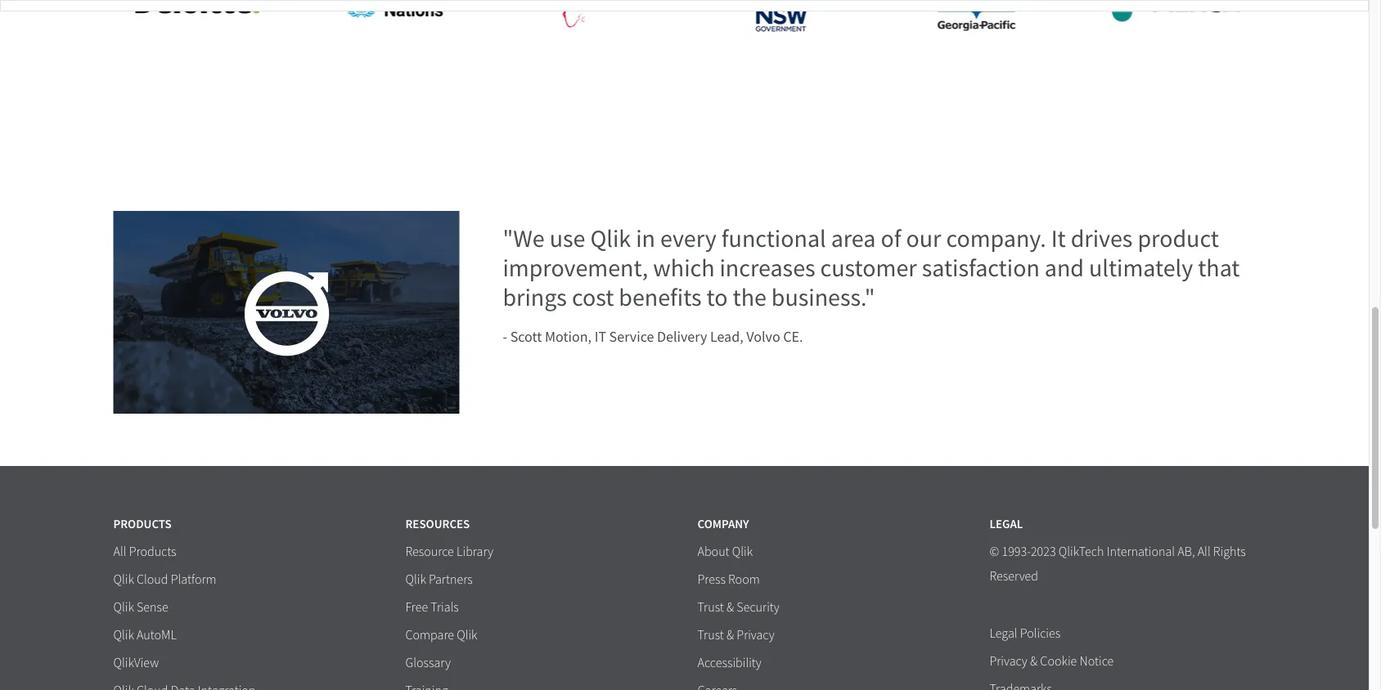 Task type: locate. For each thing, give the bounding box(es) containing it.
- scott motion, it service delivery lead, volvo ce.
[[503, 328, 803, 346]]

-
[[503, 328, 507, 346]]

trust
[[698, 600, 724, 616], [698, 628, 724, 644]]

trust inside trust & security "link"
[[698, 600, 724, 616]]

privacy down security
[[737, 628, 775, 644]]

room
[[728, 572, 760, 588]]

platform
[[171, 572, 217, 588]]

1 vertical spatial trust
[[698, 628, 724, 644]]

free trials
[[405, 600, 459, 616]]

& left the "cookie" in the right of the page
[[1030, 654, 1038, 670]]

qlik inside "we use qlik in every functional area of our company. it drives product improvement, which increases customer satisfaction and ultimately that brings cost benefits to the business."
[[590, 223, 631, 254]]

1 all from the left
[[113, 544, 126, 560]]

qlik inside "link"
[[405, 572, 426, 588]]

area
[[831, 223, 876, 254]]

glossary link
[[405, 655, 451, 673]]

2 all from the left
[[1198, 544, 1211, 560]]

in
[[636, 223, 655, 254]]

legal for legal
[[990, 516, 1023, 533]]

all right ab, at bottom
[[1198, 544, 1211, 560]]

sense
[[137, 600, 168, 616]]

qlik sense link
[[113, 600, 168, 617]]

& for security
[[727, 600, 734, 616]]

& up accessibility
[[727, 628, 734, 644]]

0 vertical spatial trust
[[698, 600, 724, 616]]

trust & security
[[698, 600, 780, 616]]

ce.
[[783, 328, 803, 346]]

ab,
[[1178, 544, 1195, 560]]

2 legal from the top
[[990, 626, 1018, 642]]

qlik up free
[[405, 572, 426, 588]]

legal up 1993-
[[990, 516, 1023, 533]]

all up qlik cloud platform
[[113, 544, 126, 560]]

1 vertical spatial &
[[727, 628, 734, 644]]

qlik cloud platform
[[113, 572, 217, 588]]

qlikview
[[113, 655, 159, 672]]

products up all products
[[113, 516, 172, 533]]

that
[[1198, 252, 1240, 284]]

resource library link
[[405, 544, 493, 561]]

qlik
[[590, 223, 631, 254], [732, 544, 753, 560], [113, 572, 134, 588], [405, 572, 426, 588], [113, 600, 134, 616], [113, 628, 134, 644], [457, 628, 477, 644]]

press
[[698, 572, 726, 588]]

qlikview link
[[113, 655, 159, 673]]

qlik left in
[[590, 223, 631, 254]]

business."
[[772, 282, 875, 313]]

partners
[[429, 572, 473, 588]]

1 horizontal spatial all
[[1198, 544, 1211, 560]]

increases
[[720, 252, 816, 284]]

privacy & cookie notice link
[[990, 654, 1114, 671]]

rights
[[1213, 544, 1246, 560]]

trust for trust & privacy
[[698, 628, 724, 644]]

& inside trust & security "link"
[[727, 600, 734, 616]]

0 vertical spatial privacy
[[737, 628, 775, 644]]

about
[[698, 544, 730, 560]]

accessibility
[[698, 655, 762, 672]]

& inside trust & privacy link
[[727, 628, 734, 644]]

all products
[[113, 544, 176, 560]]

legal policies link
[[990, 626, 1061, 643]]

trials
[[431, 600, 459, 616]]

0 vertical spatial &
[[727, 600, 734, 616]]

press room
[[698, 572, 760, 588]]

products
[[113, 516, 172, 533], [129, 544, 176, 560]]

lead,
[[710, 328, 744, 346]]

& for privacy
[[727, 628, 734, 644]]

trust down press
[[698, 600, 724, 616]]

security
[[737, 600, 780, 616]]

trust & privacy link
[[698, 628, 775, 645]]

qlik down trials
[[457, 628, 477, 644]]

to
[[707, 282, 728, 313]]

& inside the privacy & cookie notice link
[[1030, 654, 1038, 670]]

cloud
[[137, 572, 168, 588]]

privacy
[[737, 628, 775, 644], [990, 654, 1028, 670]]

resource
[[405, 544, 454, 560]]

products up cloud at left bottom
[[129, 544, 176, 560]]

1 horizontal spatial privacy
[[990, 654, 1028, 670]]

qlik left cloud at left bottom
[[113, 572, 134, 588]]

legal left policies
[[990, 626, 1018, 642]]

qlik customer - volvo image
[[113, 211, 459, 414]]

1 trust from the top
[[698, 600, 724, 616]]

legal
[[990, 516, 1023, 533], [990, 626, 1018, 642]]

legal for legal policies
[[990, 626, 1018, 642]]

international
[[1107, 544, 1175, 560]]

about qlik
[[698, 544, 753, 560]]

"we use qlik in every functional area of our company. it drives product improvement, which increases customer satisfaction and ultimately that brings cost benefits to the business."
[[503, 223, 1240, 313]]

1 vertical spatial legal
[[990, 626, 1018, 642]]

all
[[113, 544, 126, 560], [1198, 544, 1211, 560]]

0 vertical spatial legal
[[990, 516, 1023, 533]]

privacy down legal policies link
[[990, 654, 1028, 670]]

all products link
[[113, 544, 176, 561]]

& down press room link at the right bottom
[[727, 600, 734, 616]]

qlik customer - deloitte image
[[124, 0, 271, 34]]

compare qlik
[[405, 628, 477, 644]]

every
[[660, 223, 717, 254]]

trust inside trust & privacy link
[[698, 628, 724, 644]]

trust & privacy
[[698, 628, 775, 644]]

qlik partners
[[405, 572, 473, 588]]

drives
[[1071, 223, 1133, 254]]

0 horizontal spatial all
[[113, 544, 126, 560]]

2 vertical spatial &
[[1030, 654, 1038, 670]]

free
[[405, 600, 428, 616]]

qlik cloud platform link
[[113, 572, 217, 589]]

privacy & cookie notice
[[990, 654, 1114, 670]]

ultimately
[[1089, 252, 1193, 284]]

trust for trust & security
[[698, 600, 724, 616]]

0 horizontal spatial privacy
[[737, 628, 775, 644]]

trust up accessibility
[[698, 628, 724, 644]]

2 trust from the top
[[698, 628, 724, 644]]

&
[[727, 600, 734, 616], [727, 628, 734, 644], [1030, 654, 1038, 670]]

resource library
[[405, 544, 493, 560]]

policies
[[1020, 626, 1061, 642]]

1 legal from the top
[[990, 516, 1023, 533]]

service
[[609, 328, 654, 346]]

legal policies
[[990, 626, 1061, 642]]



Task type: vqa. For each thing, say whether or not it's contained in the screenshot.
the Login icon on the right top of the page
no



Task type: describe. For each thing, give the bounding box(es) containing it.
product
[[1138, 223, 1219, 254]]

improvement,
[[503, 252, 648, 284]]

cost
[[572, 282, 614, 313]]

library
[[457, 544, 493, 560]]

cookie
[[1040, 654, 1077, 670]]

qliktech
[[1059, 544, 1104, 560]]

all inside the "all products" link
[[113, 544, 126, 560]]

1 vertical spatial privacy
[[990, 654, 1028, 670]]

accessibility link
[[698, 655, 762, 673]]

qlik up qlikview
[[113, 628, 134, 644]]

automl
[[137, 628, 177, 644]]

satisfaction
[[922, 252, 1040, 284]]

compare
[[405, 628, 454, 644]]

glossary
[[405, 655, 451, 672]]

company.
[[946, 223, 1046, 254]]

1993-
[[1002, 544, 1031, 560]]

the
[[733, 282, 767, 313]]

1 vertical spatial products
[[129, 544, 176, 560]]

© 1993-2023 qliktech international ab, all rights reserved
[[990, 544, 1246, 585]]

notice
[[1080, 654, 1114, 670]]

our
[[906, 223, 941, 254]]

which
[[653, 252, 715, 284]]

resources
[[405, 516, 470, 533]]

georgia pacific image
[[903, 0, 1050, 34]]

free trials link
[[405, 600, 459, 617]]

brings
[[503, 282, 567, 313]]

qlik automl
[[113, 628, 177, 644]]

company
[[698, 516, 749, 533]]

2023
[[1031, 544, 1056, 560]]

use
[[550, 223, 585, 254]]

& for cookie
[[1030, 654, 1038, 670]]

of
[[881, 223, 901, 254]]

volvo
[[746, 328, 780, 346]]

scott
[[510, 328, 542, 346]]

"we
[[503, 223, 545, 254]]

customer
[[820, 252, 917, 284]]

functional
[[722, 223, 826, 254]]

qlik left sense
[[113, 600, 134, 616]]

about qlik link
[[698, 544, 753, 561]]

and
[[1045, 252, 1084, 284]]

benefits
[[619, 282, 702, 313]]

it
[[1051, 223, 1066, 254]]

motion,
[[545, 328, 592, 346]]

all inside '© 1993-2023 qliktech international ab, all rights reserved'
[[1198, 544, 1211, 560]]

qlik automl link
[[113, 628, 177, 645]]

delivery
[[657, 328, 707, 346]]

trust & security link
[[698, 600, 780, 617]]

compare qlik link
[[405, 628, 477, 645]]

0 vertical spatial products
[[113, 516, 172, 533]]

it
[[595, 328, 606, 346]]

qlik partners link
[[405, 572, 473, 589]]

©
[[990, 544, 999, 560]]

qlik sense
[[113, 600, 168, 616]]

reserved
[[990, 569, 1038, 585]]

press room link
[[698, 572, 760, 589]]

qlik up room
[[732, 544, 753, 560]]



